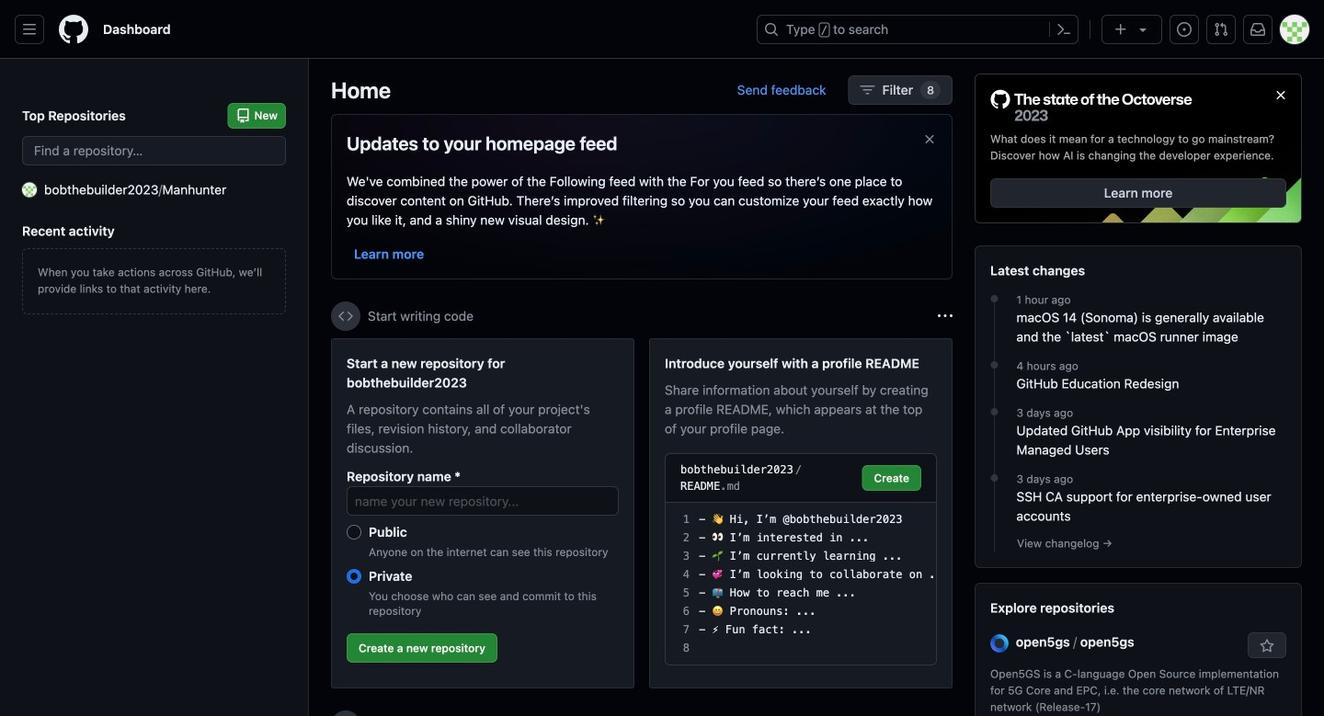 Task type: locate. For each thing, give the bounding box(es) containing it.
dot fill image
[[988, 292, 1002, 306], [988, 358, 1002, 373]]

filter image
[[861, 83, 875, 98]]

notifications image
[[1251, 22, 1266, 37]]

1 vertical spatial dot fill image
[[988, 471, 1002, 486]]

explore element
[[975, 74, 1303, 717]]

2 dot fill image from the top
[[988, 358, 1002, 373]]

start a new repository element
[[331, 339, 635, 689]]

manhunter image
[[22, 183, 37, 197]]

introduce yourself with a profile readme element
[[649, 339, 953, 689]]

git pull request image
[[1214, 22, 1229, 37]]

Top Repositories search field
[[22, 136, 286, 166]]

triangle down image
[[1136, 22, 1151, 37]]

None radio
[[347, 525, 362, 540], [347, 569, 362, 584], [347, 525, 362, 540], [347, 569, 362, 584]]

1 vertical spatial dot fill image
[[988, 358, 1002, 373]]

None submit
[[862, 465, 922, 491]]

0 vertical spatial dot fill image
[[988, 292, 1002, 306]]

0 vertical spatial dot fill image
[[988, 405, 1002, 420]]

code image
[[339, 309, 353, 324]]

dot fill image
[[988, 405, 1002, 420], [988, 471, 1002, 486]]

2 dot fill image from the top
[[988, 471, 1002, 486]]

why am i seeing this? image
[[938, 309, 953, 324]]



Task type: describe. For each thing, give the bounding box(es) containing it.
1 dot fill image from the top
[[988, 292, 1002, 306]]

issue opened image
[[1177, 22, 1192, 37]]

close image
[[1274, 88, 1289, 103]]

command palette image
[[1057, 22, 1072, 37]]

explore repositories navigation
[[975, 583, 1303, 717]]

Find a repository… text field
[[22, 136, 286, 166]]

github logo image
[[991, 89, 1193, 123]]

none submit inside introduce yourself with a profile readme element
[[862, 465, 922, 491]]

x image
[[923, 132, 937, 147]]

star this repository image
[[1260, 639, 1275, 654]]

plus image
[[1114, 22, 1129, 37]]

@open5gs profile image
[[991, 635, 1009, 653]]

1 dot fill image from the top
[[988, 405, 1002, 420]]

homepage image
[[59, 15, 88, 44]]

name your new repository... text field
[[347, 487, 619, 516]]



Task type: vqa. For each thing, say whether or not it's contained in the screenshot.
profile
no



